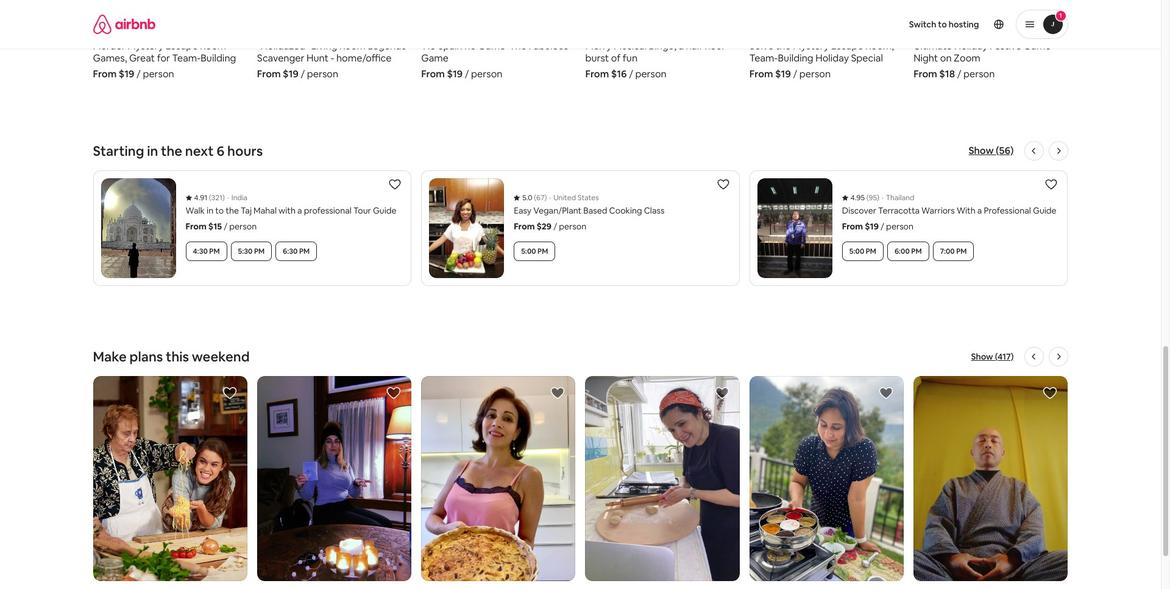 Task type: vqa. For each thing, say whether or not it's contained in the screenshot.
the top food.
no



Task type: describe. For each thing, give the bounding box(es) containing it.
6
[[217, 142, 224, 159]]

/ inside 'no spain no game' the fabulous game group
[[465, 67, 469, 80]]

from inside 'murder mystery escape room games, great for team-building' group
[[93, 67, 117, 80]]

5:00 pm for 2nd 5:00 pm link from the right
[[521, 247, 548, 256]]

· for 4.95 ( 95 )
[[882, 193, 884, 203]]

( for 67
[[534, 193, 536, 203]]

· india for 4.90 ( 174 )
[[963, 25, 986, 36]]

/ inside ultimate holiday festive game night on zoom 'group'
[[957, 67, 961, 80]]

weekend
[[192, 348, 250, 365]]

( for 769
[[121, 25, 124, 36]]

1 5:00 pm link from the left
[[514, 242, 555, 261]]

india for 4.91 ( 321 )
[[231, 193, 247, 203]]

$19 for solve the mystery escape room, team-building holiday special group
[[775, 67, 791, 80]]

) for 4.87 ( 769 )
[[138, 25, 141, 36]]

poland
[[148, 25, 174, 36]]

4.87
[[103, 25, 119, 36]]

7:00
[[940, 247, 955, 256]]

174
[[945, 25, 958, 36]]

next
[[185, 142, 214, 159]]

1
[[1059, 12, 1062, 20]]

· for 4.90 ( 174 )
[[963, 25, 965, 36]]

the
[[161, 142, 182, 159]]

show (56) link
[[969, 144, 1014, 157]]

6:30 pm
[[283, 247, 310, 256]]

· thailand
[[882, 193, 914, 203]]

5.0 ( 67 )
[[522, 193, 547, 203]]

$19 for 'no spain no game' the fabulous game group
[[447, 67, 463, 80]]

pm for 4:30 pm link
[[209, 247, 220, 256]]

5:00 for 2nd 5:00 pm link from the right
[[521, 247, 536, 256]]

$15
[[208, 221, 222, 232]]

7:00 pm
[[940, 247, 967, 256]]

show (417) link
[[971, 351, 1014, 363]]

switch
[[909, 19, 936, 30]]

show for make plans this weekend
[[971, 351, 993, 362]]

from inside "holidazed" living room legends scavenger hunt - home/office group
[[257, 67, 281, 80]]

hours
[[227, 142, 263, 159]]

5:30 pm
[[238, 247, 265, 256]]

show for starting in the next 6 hours
[[969, 144, 994, 157]]

in
[[147, 142, 158, 159]]

this
[[166, 348, 189, 365]]

/ inside solve the mystery escape room, team-building holiday special group
[[793, 67, 797, 80]]

) for 5.0 ( 67 )
[[545, 193, 547, 203]]

from inside merry musical bingo, a half hour burst of fun group
[[585, 67, 609, 80]]

4:30 pm link
[[186, 242, 227, 261]]

from $19 / person for solve the mystery escape room, team-building holiday special group
[[749, 67, 831, 80]]

united
[[553, 193, 576, 203]]

pm for 6:00 pm link
[[911, 247, 922, 256]]

4:30
[[193, 247, 208, 256]]

rating 4.91 out of 5; 321 reviews image
[[186, 193, 225, 203]]

from $19 / person inside 'murder mystery escape room games, great for team-building' group
[[93, 67, 174, 80]]

) for 4.95 ( 95 )
[[877, 193, 879, 203]]

1 save this experience image from the left
[[222, 386, 237, 401]]

3 save this experience image from the left
[[715, 386, 729, 401]]

profile element
[[687, 0, 1068, 49]]

/ inside group
[[301, 67, 305, 80]]

rating 4.87 out of 5; 769 reviews image
[[93, 25, 141, 36]]

769
[[124, 25, 138, 36]]

6:00 pm link
[[887, 242, 929, 261]]

1 button
[[1016, 10, 1068, 39]]

· for 4.87 ( 769 )
[[143, 25, 145, 36]]

'no spain no game' the fabulous game group
[[421, 0, 576, 80]]

from $19 / person for 'no spain no game' the fabulous game group
[[421, 67, 502, 80]]

show (417)
[[971, 351, 1014, 362]]

6:30 pm link
[[276, 242, 317, 261]]

$19 for "holidazed" living room legends scavenger hunt - home/office group
[[283, 67, 299, 80]]

thailand
[[886, 193, 914, 203]]

4.95 ( 95 )
[[851, 193, 879, 203]]

plans
[[130, 348, 163, 365]]

rating 5.0 out of 5; 67 reviews image
[[514, 193, 547, 203]]

hosting
[[949, 19, 979, 30]]

4.90
[[923, 25, 940, 36]]

$19 inside 'murder mystery escape room games, great for team-building' group
[[119, 67, 134, 80]]

/ inside merry musical bingo, a half hour burst of fun group
[[629, 67, 633, 80]]

( for 321
[[209, 193, 211, 203]]



Task type: locate. For each thing, give the bounding box(es) containing it.
/ inside 'murder mystery escape room games, great for team-building' group
[[137, 67, 141, 80]]

1 horizontal spatial · india
[[963, 25, 986, 36]]

from
[[93, 67, 117, 80], [257, 67, 281, 80], [421, 67, 445, 80], [585, 67, 609, 80], [749, 67, 773, 80], [914, 67, 937, 80], [186, 221, 207, 232], [514, 221, 535, 232], [842, 221, 863, 232]]

$16
[[611, 67, 627, 80]]

1 vertical spatial india
[[231, 193, 247, 203]]

6:00 pm
[[895, 247, 922, 256]]

pm right 6:00
[[911, 247, 922, 256]]

5:00 pm left 6:00
[[849, 247, 876, 256]]

1 horizontal spatial save this experience image
[[551, 386, 565, 401]]

to
[[938, 19, 947, 30]]

show
[[969, 144, 994, 157], [971, 351, 993, 362]]

make
[[93, 348, 127, 365]]

( for 174
[[942, 25, 945, 36]]

make plans this weekend
[[93, 348, 250, 365]]

) for 4.90 ( 174 )
[[958, 25, 960, 36]]

from inside solve the mystery escape room, team-building holiday special group
[[749, 67, 773, 80]]

0 horizontal spatial india
[[231, 193, 247, 203]]

95
[[869, 193, 877, 203]]

· inside ultimate holiday festive game night on zoom 'group'
[[963, 25, 965, 36]]

from $19 / person inside 'no spain no game' the fabulous game group
[[421, 67, 502, 80]]

person inside 'murder mystery escape room games, great for team-building' group
[[143, 67, 174, 80]]

2 pm from the left
[[254, 247, 265, 256]]

1 vertical spatial · india
[[227, 193, 247, 203]]

( inside ultimate holiday festive game night on zoom 'group'
[[942, 25, 945, 36]]

india right 174 in the right of the page
[[967, 25, 986, 36]]

) for 4.91 ( 321 )
[[222, 193, 225, 203]]

pm for the "6:30 pm" link
[[299, 247, 310, 256]]

67
[[536, 193, 545, 203]]

$18
[[939, 67, 955, 80]]

5:00 for first 5:00 pm link from the right
[[849, 247, 864, 256]]

2 horizontal spatial save this experience image
[[1043, 386, 1058, 401]]

show (56)
[[969, 144, 1014, 157]]

5:00 down the from $29 / person
[[521, 247, 536, 256]]

5:00 left 6:00
[[849, 247, 864, 256]]

5:00
[[521, 247, 536, 256], [849, 247, 864, 256]]

merry musical bingo, a half hour burst of fun group
[[585, 0, 740, 80]]

· inside 'murder mystery escape room games, great for team-building' group
[[143, 25, 145, 36]]

$19 inside "holidazed" living room legends scavenger hunt - home/office group
[[283, 67, 299, 80]]

5:00 pm link down $29
[[514, 242, 555, 261]]

) inside 'murder mystery escape room games, great for team-building' group
[[138, 25, 141, 36]]

· right 769
[[143, 25, 145, 36]]

· right 95
[[882, 193, 884, 203]]

show inside 'link'
[[971, 351, 993, 362]]

0 horizontal spatial save this experience image
[[386, 386, 401, 401]]

6 pm from the left
[[911, 247, 922, 256]]

0 vertical spatial show
[[969, 144, 994, 157]]

$19
[[119, 67, 134, 80], [283, 67, 299, 80], [447, 67, 463, 80], [775, 67, 791, 80], [865, 221, 879, 232]]

from $29 / person
[[514, 221, 586, 232]]

· india for 4.91 ( 321 )
[[227, 193, 247, 203]]

6:00
[[895, 247, 910, 256]]

· right 67
[[549, 193, 551, 203]]

(56)
[[996, 144, 1014, 157]]

$19 inside solve the mystery escape room, team-building holiday special group
[[775, 67, 791, 80]]

ultimate holiday festive game night on zoom group
[[914, 0, 1068, 80]]

from $19 / person
[[93, 67, 174, 80], [257, 67, 338, 80], [421, 67, 502, 80], [749, 67, 831, 80], [842, 221, 914, 232]]

pm right 5:30
[[254, 247, 265, 256]]

1 horizontal spatial save this experience image
[[879, 386, 894, 401]]

4.91
[[194, 193, 207, 203]]

0 vertical spatial india
[[967, 25, 986, 36]]

5 pm from the left
[[866, 247, 876, 256]]

5:00 pm for first 5:00 pm link from the right
[[849, 247, 876, 256]]

$19 inside 'no spain no game' the fabulous game group
[[447, 67, 463, 80]]

3 save this experience image from the left
[[1043, 386, 1058, 401]]

4.90 ( 174 )
[[923, 25, 960, 36]]

0 horizontal spatial save this experience image
[[222, 386, 237, 401]]

4:30 pm
[[193, 247, 220, 256]]

person inside solve the mystery escape room, team-building holiday special group
[[799, 67, 831, 80]]

"holidazed" living room legends scavenger hunt - home/office group
[[257, 0, 411, 80]]

)
[[138, 25, 141, 36], [958, 25, 960, 36], [222, 193, 225, 203], [545, 193, 547, 203], [877, 193, 879, 203]]

show left (417)
[[971, 351, 993, 362]]

· poland
[[143, 25, 174, 36]]

solve the mystery escape room, team-building holiday special group
[[749, 0, 904, 80]]

( for 95
[[866, 193, 869, 203]]

starting
[[93, 142, 144, 159]]

5:00 pm
[[521, 247, 548, 256], [849, 247, 876, 256]]

1 horizontal spatial 5:00 pm
[[849, 247, 876, 256]]

person inside merry musical bingo, a half hour burst of fun group
[[635, 67, 667, 80]]

from $19 / person inside solve the mystery escape room, team-building holiday special group
[[749, 67, 831, 80]]

1 pm from the left
[[209, 247, 220, 256]]

5:00 pm down $29
[[521, 247, 548, 256]]

5.0
[[522, 193, 532, 203]]

person inside 'no spain no game' the fabulous game group
[[471, 67, 502, 80]]

person inside "holidazed" living room legends scavenger hunt - home/office group
[[307, 67, 338, 80]]

person
[[143, 67, 174, 80], [307, 67, 338, 80], [471, 67, 502, 80], [635, 67, 667, 80], [799, 67, 831, 80], [964, 67, 995, 80], [229, 221, 257, 232], [559, 221, 586, 232], [886, 221, 914, 232]]

from $19 / person inside "holidazed" living room legends scavenger hunt - home/office group
[[257, 67, 338, 80]]

from inside 'no spain no game' the fabulous game group
[[421, 67, 445, 80]]

show left (56)
[[969, 144, 994, 157]]

1 horizontal spatial 5:00 pm link
[[842, 242, 884, 261]]

save this experience image
[[386, 386, 401, 401], [551, 386, 565, 401], [715, 386, 729, 401]]

pm right 6:30
[[299, 247, 310, 256]]

pm inside "link"
[[956, 247, 967, 256]]

3 pm from the left
[[299, 247, 310, 256]]

2 horizontal spatial save this experience image
[[715, 386, 729, 401]]

0 horizontal spatial 5:00
[[521, 247, 536, 256]]

from $18 / person
[[914, 67, 995, 80]]

pm right 4:30
[[209, 247, 220, 256]]

rating 4.90 out of 5; 174 reviews image
[[914, 25, 960, 36]]

pm down $29
[[538, 247, 548, 256]]

0 horizontal spatial · india
[[227, 193, 247, 203]]

pm for 7:00 pm "link"
[[956, 247, 967, 256]]

save this experience image
[[222, 386, 237, 401], [879, 386, 894, 401], [1043, 386, 1058, 401]]

5:30
[[238, 247, 253, 256]]

0 vertical spatial · india
[[963, 25, 986, 36]]

1 horizontal spatial india
[[967, 25, 986, 36]]

$29
[[537, 221, 552, 232]]

321
[[211, 193, 222, 203]]

/
[[137, 67, 141, 80], [301, 67, 305, 80], [465, 67, 469, 80], [629, 67, 633, 80], [793, 67, 797, 80], [957, 67, 961, 80], [224, 221, 227, 232], [554, 221, 557, 232], [881, 221, 884, 232]]

1 vertical spatial show
[[971, 351, 993, 362]]

· right 321
[[227, 193, 229, 203]]

7 pm from the left
[[956, 247, 967, 256]]

person inside ultimate holiday festive game night on zoom 'group'
[[964, 67, 995, 80]]

· for 5.0 ( 67 )
[[549, 193, 551, 203]]

(417)
[[995, 351, 1014, 362]]

1 5:00 pm from the left
[[521, 247, 548, 256]]

4.87 ( 769 )
[[103, 25, 141, 36]]

· india right 321
[[227, 193, 247, 203]]

· india right 174 in the right of the page
[[963, 25, 986, 36]]

from $15 / person
[[186, 221, 257, 232]]

from $16 / person
[[585, 67, 667, 80]]

from inside ultimate holiday festive game night on zoom 'group'
[[914, 67, 937, 80]]

5:00 pm link
[[514, 242, 555, 261], [842, 242, 884, 261]]

from $19 / person for "holidazed" living room legends scavenger hunt - home/office group
[[257, 67, 338, 80]]

(
[[121, 25, 124, 36], [942, 25, 945, 36], [209, 193, 211, 203], [534, 193, 536, 203], [866, 193, 869, 203]]

1 horizontal spatial 5:00
[[849, 247, 864, 256]]

5:00 pm link left 6:00
[[842, 242, 884, 261]]

india
[[967, 25, 986, 36], [231, 193, 247, 203]]

0 horizontal spatial 5:00 pm
[[521, 247, 548, 256]]

2 save this experience image from the left
[[879, 386, 894, 401]]

india inside ultimate holiday festive game night on zoom 'group'
[[967, 25, 986, 36]]

switch to hosting link
[[902, 12, 986, 37]]

7:00 pm link
[[933, 242, 974, 261]]

2 save this experience image from the left
[[551, 386, 565, 401]]

1 5:00 from the left
[[521, 247, 536, 256]]

) inside ultimate holiday festive game night on zoom 'group'
[[958, 25, 960, 36]]

pm left 6:00
[[866, 247, 876, 256]]

6:30
[[283, 247, 298, 256]]

· united states
[[549, 193, 599, 203]]

pm right 7:00
[[956, 247, 967, 256]]

india right 321
[[231, 193, 247, 203]]

·
[[143, 25, 145, 36], [963, 25, 965, 36], [227, 193, 229, 203], [549, 193, 551, 203], [882, 193, 884, 203]]

· india inside ultimate holiday festive game night on zoom 'group'
[[963, 25, 986, 36]]

5:30 pm link
[[231, 242, 272, 261]]

0 horizontal spatial 5:00 pm link
[[514, 242, 555, 261]]

2 5:00 from the left
[[849, 247, 864, 256]]

india for 4.90 ( 174 )
[[967, 25, 986, 36]]

switch to hosting
[[909, 19, 979, 30]]

pm for the 5:30 pm link
[[254, 247, 265, 256]]

2 5:00 pm link from the left
[[842, 242, 884, 261]]

( inside 'murder mystery escape room games, great for team-building' group
[[121, 25, 124, 36]]

1 save this experience image from the left
[[386, 386, 401, 401]]

murder mystery escape room games, great for team-building group
[[93, 0, 247, 80]]

· right 174 in the right of the page
[[963, 25, 965, 36]]

pm
[[209, 247, 220, 256], [254, 247, 265, 256], [299, 247, 310, 256], [538, 247, 548, 256], [866, 247, 876, 256], [911, 247, 922, 256], [956, 247, 967, 256]]

2 5:00 pm from the left
[[849, 247, 876, 256]]

4 pm from the left
[[538, 247, 548, 256]]

· for 4.91 ( 321 )
[[227, 193, 229, 203]]

starting in the next 6 hours
[[93, 142, 263, 159]]

states
[[578, 193, 599, 203]]

· india
[[963, 25, 986, 36], [227, 193, 247, 203]]

4.91 ( 321 )
[[194, 193, 225, 203]]

rating 4.95 out of 5; 95 reviews image
[[842, 193, 879, 203]]

4.95
[[851, 193, 865, 203]]



